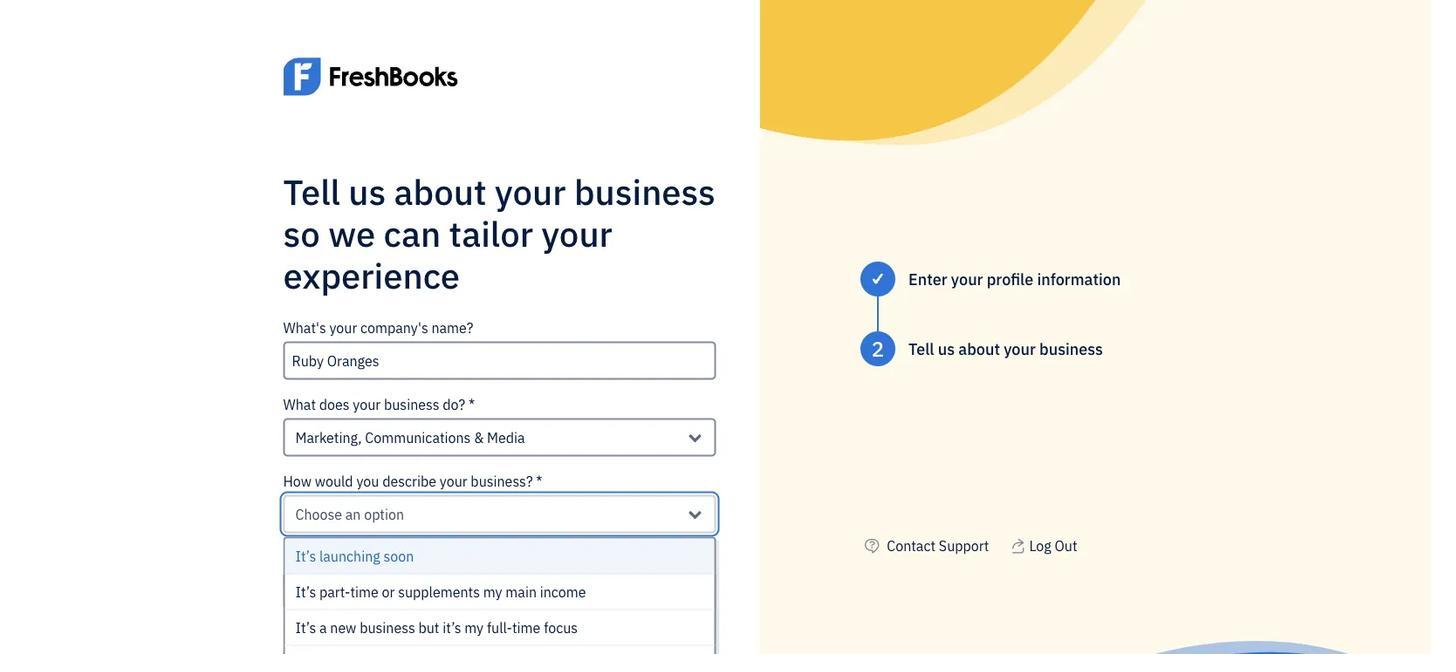 Task type: vqa. For each thing, say whether or not it's contained in the screenshot.
the Client
no



Task type: locate. For each thing, give the bounding box(es) containing it.
0 vertical spatial how
[[283, 472, 312, 491]]

to
[[421, 626, 434, 644]]

but
[[418, 619, 439, 637]]

1 horizontal spatial about
[[959, 339, 1000, 359]]

my left main on the bottom of page
[[483, 583, 502, 602]]

us down the enter
[[938, 339, 955, 359]]

list box
[[285, 539, 714, 655]]

information
[[1037, 269, 1121, 289]]

0 horizontal spatial time
[[350, 583, 379, 602]]

this
[[481, 549, 504, 568]]

does left it
[[345, 626, 376, 644]]

3 it's from the top
[[295, 619, 316, 637]]

how left the would
[[283, 472, 312, 491]]

list box containing it's launching soon
[[285, 539, 714, 655]]

what's
[[283, 319, 326, 337], [283, 549, 326, 568]]

it's left part-
[[295, 583, 316, 602]]

us inside tell us about your business so we can tailor your experience
[[348, 169, 386, 214]]

tailor
[[449, 211, 533, 256]]

what's for what's your estimated revenue this year? *
[[283, 549, 326, 568]]

how left a
[[283, 626, 312, 644]]

tell inside tell us about your business so we can tailor your experience
[[283, 169, 340, 214]]

2 vertical spatial it's
[[295, 619, 316, 637]]

income
[[540, 583, 586, 602]]

*
[[469, 396, 475, 414], [536, 472, 542, 491], [544, 549, 551, 568], [592, 626, 598, 644]]

launching
[[319, 547, 380, 566]]

0 vertical spatial what's
[[283, 319, 326, 337]]

2 how from the top
[[283, 626, 312, 644]]

tell us about your business
[[909, 339, 1103, 359]]

us right so
[[348, 169, 386, 214]]

my right it's
[[465, 619, 484, 637]]

0 vertical spatial tell
[[283, 169, 340, 214]]

1 vertical spatial tell
[[909, 339, 934, 359]]

part-
[[319, 583, 350, 602]]

year?
[[507, 549, 541, 568]]

us for tell us about your business
[[938, 339, 955, 359]]

1 vertical spatial us
[[938, 339, 955, 359]]

take
[[390, 626, 418, 644]]

time
[[350, 583, 379, 602], [512, 619, 541, 637]]

tell
[[283, 169, 340, 214], [909, 339, 934, 359]]

us
[[348, 169, 386, 214], [938, 339, 955, 359]]

does up the marketing, at the left bottom of the page
[[319, 396, 350, 414]]

company's
[[361, 319, 428, 337]]

business
[[574, 169, 716, 214], [1040, 339, 1103, 359], [384, 396, 439, 414], [360, 619, 415, 637]]

it's a new business but it's my full-time focus option
[[285, 611, 714, 647]]

does
[[319, 396, 350, 414], [345, 626, 376, 644]]

1 vertical spatial time
[[512, 619, 541, 637]]

it's launching soon
[[295, 547, 414, 566]]

out
[[1055, 537, 1078, 555]]

1 it's from the top
[[295, 547, 316, 566]]

logout image
[[1010, 535, 1026, 556]]

it's a new business but it's my full-time focus
[[295, 619, 578, 637]]

what
[[283, 396, 316, 414]]

contact support link
[[887, 537, 989, 555]]

0 vertical spatial does
[[319, 396, 350, 414]]

support image
[[861, 535, 884, 556]]

1 how from the top
[[283, 472, 312, 491]]

about
[[394, 169, 487, 214], [959, 339, 1000, 359]]

back button
[[517, 604, 580, 639]]

how long does it take to complete your services? *
[[283, 626, 598, 644]]

it's down choose
[[295, 547, 316, 566]]

estimated
[[361, 549, 424, 568]]

business inside option
[[360, 619, 415, 637]]

0 horizontal spatial us
[[348, 169, 386, 214]]

about inside tell us about your business so we can tailor your experience
[[394, 169, 487, 214]]

* right "year?"
[[544, 549, 551, 568]]

tell for tell us about your business
[[909, 339, 934, 359]]

a
[[319, 619, 327, 637]]

what's up part-
[[283, 549, 326, 568]]

it's for it's a new business but it's my full-time focus
[[295, 619, 316, 637]]

1 what's from the top
[[283, 319, 326, 337]]

0 vertical spatial my
[[483, 583, 502, 602]]

new
[[330, 619, 356, 637]]

it's
[[295, 547, 316, 566], [295, 583, 316, 602], [295, 619, 316, 637]]

we
[[328, 211, 375, 256]]

0 vertical spatial it's
[[295, 547, 316, 566]]

it's inside option
[[295, 547, 316, 566]]

* right do?
[[469, 396, 475, 414]]

1 vertical spatial what's
[[283, 549, 326, 568]]

1 horizontal spatial us
[[938, 339, 955, 359]]

option
[[285, 647, 714, 655]]

0 vertical spatial about
[[394, 169, 487, 214]]

1 vertical spatial about
[[959, 339, 1000, 359]]

1 horizontal spatial tell
[[909, 339, 934, 359]]

choose an option
[[295, 506, 404, 524]]

it
[[379, 626, 387, 644]]

what's up what
[[283, 319, 326, 337]]

1 vertical spatial my
[[465, 619, 484, 637]]

my
[[483, 583, 502, 602], [465, 619, 484, 637]]

support
[[939, 537, 989, 555]]

1 horizontal spatial time
[[512, 619, 541, 637]]

1 vertical spatial it's
[[295, 583, 316, 602]]

0 vertical spatial us
[[348, 169, 386, 214]]

None text field
[[283, 342, 716, 380]]

supplements
[[398, 583, 480, 602]]

enter your profile information
[[909, 269, 1121, 289]]

tell us about your business so we can tailor your experience
[[283, 169, 716, 298]]

how for how would you describe your business? *
[[283, 472, 312, 491]]

0 horizontal spatial about
[[394, 169, 487, 214]]

it's left a
[[295, 619, 316, 637]]

log out button
[[1010, 535, 1078, 556]]

0 horizontal spatial tell
[[283, 169, 340, 214]]

* right 'focus'
[[592, 626, 598, 644]]

about for tell us about your business
[[959, 339, 1000, 359]]

my inside it's part-time or supplements my main income option
[[483, 583, 502, 602]]

what's your company's name?
[[283, 319, 473, 337]]

2 what's from the top
[[283, 549, 326, 568]]

how
[[283, 472, 312, 491], [283, 626, 312, 644]]

your
[[495, 169, 566, 214], [542, 211, 613, 256], [951, 269, 983, 289], [329, 319, 357, 337], [1004, 339, 1036, 359], [353, 396, 381, 414], [440, 472, 467, 491], [329, 549, 357, 568], [499, 626, 527, 644]]

tell for tell us about your business so we can tailor your experience
[[283, 169, 340, 214]]

my inside it's a new business but it's my full-time focus option
[[465, 619, 484, 637]]

1 vertical spatial how
[[283, 626, 312, 644]]

it's for it's launching soon
[[295, 547, 316, 566]]

&
[[474, 429, 484, 447]]

it's launching soon option
[[285, 539, 714, 575]]

2 it's from the top
[[295, 583, 316, 602]]

experience
[[283, 253, 460, 298]]

services?
[[530, 626, 588, 644]]

about for tell us about your business so we can tailor your experience
[[394, 169, 487, 214]]



Task type: describe. For each thing, give the bounding box(es) containing it.
communications
[[365, 429, 471, 447]]

choose
[[295, 506, 342, 524]]

what does your business do? *
[[283, 396, 475, 414]]

or
[[382, 583, 395, 602]]

it's
[[443, 619, 461, 637]]

option
[[364, 506, 404, 524]]

log
[[1030, 537, 1052, 555]]

long
[[315, 626, 342, 644]]

profile
[[987, 269, 1034, 289]]

Choose an option field
[[283, 496, 716, 534]]

full-
[[487, 619, 512, 637]]

enter
[[909, 269, 948, 289]]

marketing, communications & media
[[295, 429, 525, 447]]

contact
[[887, 537, 936, 555]]

Marketing, Communications & Media field
[[283, 419, 716, 457]]

us for tell us about your business so we can tailor your experience
[[348, 169, 386, 214]]

can
[[384, 211, 441, 256]]

would
[[315, 472, 353, 491]]

what's your estimated revenue this year? *
[[283, 549, 551, 568]]

it's for it's part-time or supplements my main income
[[295, 583, 316, 602]]

complete
[[437, 626, 496, 644]]

business inside tell us about your business so we can tailor your experience
[[574, 169, 716, 214]]

main
[[506, 583, 537, 602]]

marketing,
[[295, 429, 362, 447]]

0 vertical spatial time
[[350, 583, 379, 602]]

it's part-time or supplements my main income
[[295, 583, 586, 602]]

1 vertical spatial does
[[345, 626, 376, 644]]

what's for what's your company's name?
[[283, 319, 326, 337]]

back
[[531, 611, 566, 632]]

log out
[[1030, 537, 1078, 555]]

revenue
[[427, 549, 477, 568]]

focus
[[544, 619, 578, 637]]

describe
[[382, 472, 436, 491]]

how for how long does it take to complete your services? *
[[283, 626, 312, 644]]

so
[[283, 211, 320, 256]]

it's part-time or supplements my main income option
[[285, 575, 714, 611]]

contact support
[[887, 537, 989, 555]]

do?
[[443, 396, 465, 414]]

media
[[487, 429, 525, 447]]

* right business?
[[536, 472, 542, 491]]

you
[[356, 472, 379, 491]]

an
[[345, 506, 361, 524]]

business?
[[471, 472, 533, 491]]

name?
[[432, 319, 473, 337]]

how would you describe your business? *
[[283, 472, 542, 491]]

freshbooks logo image
[[283, 31, 458, 122]]

soon
[[384, 547, 414, 566]]



